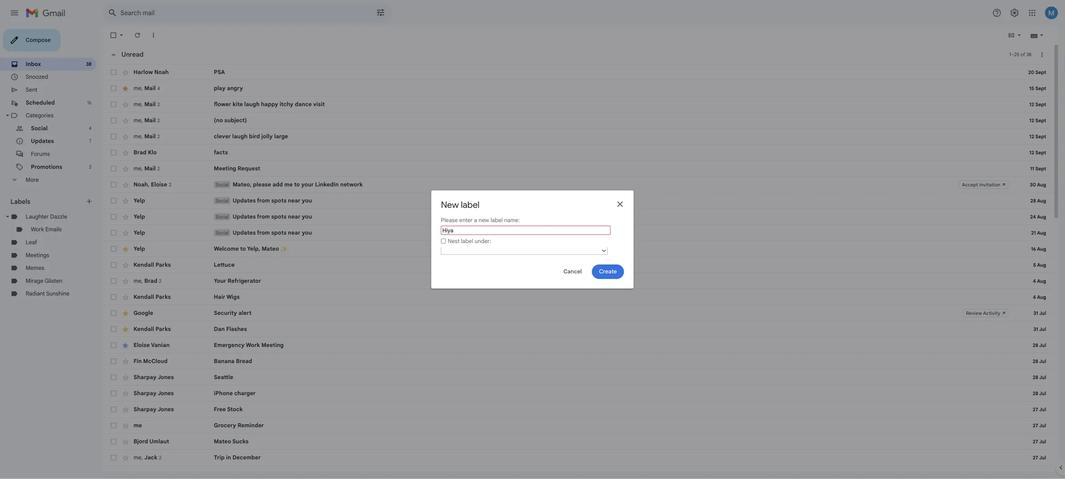 Task type: describe. For each thing, give the bounding box(es) containing it.
eloise vanian
[[148, 380, 188, 388]]

4 row from the top
[[114, 125, 1066, 143]]

1 sharpay jones from the top
[[148, 416, 193, 423]]

gmail image
[[29, 5, 77, 23]]

social updates from spots near you for 13th row from the bottom of the 'unread' tab panel
[[239, 255, 347, 263]]

parks for hair
[[173, 326, 190, 334]]

harlow noah
[[148, 76, 187, 84]]

yelp for 13th row from the bottom of the 'unread' tab panel
[[148, 255, 161, 263]]

leaf link
[[29, 266, 41, 273]]

, down me , mail
[[157, 148, 159, 155]]

unread
[[135, 56, 159, 65]]

yelp for 12th row from the bottom of the 'unread' tab panel
[[148, 273, 161, 280]]

categories
[[29, 125, 60, 132]]

9 row from the top
[[114, 214, 1066, 232]]

free stock
[[237, 451, 270, 459]]

1 vertical spatial label
[[545, 241, 559, 249]]

compose button
[[4, 32, 67, 57]]

noah , eloise 2
[[148, 201, 190, 209]]

, up me ,
[[157, 130, 159, 138]]

work emails
[[34, 251, 69, 259]]

create
[[666, 298, 686, 306]]

1 sharpay from the top
[[148, 416, 174, 423]]

lettuce link
[[237, 290, 1066, 299]]

flower kite laugh happy itchy dance visit link
[[237, 112, 1066, 121]]

iphone
[[237, 434, 259, 441]]

snoozed link
[[29, 82, 53, 89]]

facts
[[237, 166, 253, 173]]

row containing google
[[114, 339, 1066, 357]]

kendall parks for hair
[[148, 326, 190, 334]]

me , mail 2 for meeting request
[[148, 183, 177, 191]]

from for ninth row from the top
[[285, 219, 300, 227]]

13 row from the top
[[114, 286, 1066, 304]]

to inside welcome to yelp, mateo "link"
[[267, 273, 273, 280]]

fin
[[148, 398, 157, 405]]

flower kite laugh happy itchy dance visit
[[237, 112, 361, 120]]

cancel button
[[619, 294, 654, 310]]

banana
[[237, 398, 260, 405]]

sharpay jones for free
[[148, 451, 193, 459]]

laugh
[[271, 112, 288, 120]]

social for 10th row
[[239, 238, 254, 244]]

unread tab panel
[[114, 50, 1066, 479]]

psa link
[[237, 76, 1066, 85]]

scheduled link
[[29, 110, 61, 118]]

mateo
[[291, 273, 310, 280]]

new label heading
[[490, 222, 533, 234]]

(no subject) link
[[237, 129, 1066, 138]]

row containing fin mccloud
[[114, 393, 1066, 411]]

security alert
[[237, 344, 279, 352]]

unread main content
[[114, 29, 1066, 479]]

10 row from the top
[[114, 232, 1066, 250]]

emails
[[50, 251, 69, 259]]

new label
[[490, 222, 533, 234]]

20 row from the top
[[114, 411, 1066, 429]]

1 horizontal spatial meeting
[[290, 380, 315, 388]]

memes link
[[29, 294, 49, 302]]

bread
[[262, 398, 280, 405]]

free
[[237, 451, 251, 459]]

updates for 10th row
[[258, 237, 284, 245]]

14 row from the top
[[114, 304, 1066, 321]]

parks for dan
[[173, 362, 190, 370]]

emergency work meeting
[[237, 380, 315, 388]]

forums
[[34, 167, 55, 175]]

social inside social mateo, please add me to your linkedin network
[[239, 202, 254, 209]]

, down brad klo
[[164, 201, 166, 209]]

7 row from the top
[[114, 179, 1066, 196]]

social inside labels navigation
[[34, 139, 53, 147]]

yelp for ninth row from the top
[[148, 219, 161, 227]]

network
[[378, 201, 403, 209]]

mateo,
[[258, 201, 279, 209]]

promotions link
[[34, 182, 69, 189]]

new
[[490, 222, 510, 234]]

social for 13th row from the bottom of the 'unread' tab panel
[[239, 255, 254, 262]]

seattle
[[237, 416, 259, 423]]

dan
[[237, 362, 250, 370]]

your
[[335, 201, 349, 209]]

meetings
[[29, 280, 55, 288]]

kendall parks for dan
[[148, 362, 190, 370]]

from for 13th row from the bottom of the 'unread' tab panel
[[285, 255, 300, 263]]

21 row from the top
[[114, 429, 1066, 446]]

2 for 3rd row from the top
[[175, 113, 177, 119]]

itchy
[[311, 112, 326, 120]]

welcome
[[237, 273, 265, 280]]

promotions
[[34, 182, 69, 189]]

please
[[490, 241, 509, 249]]

google
[[148, 344, 170, 352]]

meeting request link
[[237, 183, 1066, 192]]

3 mail from the top
[[160, 130, 173, 138]]

stock
[[252, 451, 270, 459]]

2 row from the top
[[114, 89, 1066, 107]]

free stock link
[[237, 451, 1066, 460]]

work inside labels navigation
[[34, 251, 49, 259]]

your refrigerator
[[237, 309, 290, 316]]

1 you from the top
[[335, 219, 347, 227]]

near for 10th row
[[320, 237, 334, 245]]

refrigerator
[[253, 309, 290, 316]]

flower
[[237, 112, 257, 120]]

me ,
[[148, 148, 160, 155]]

categories link
[[29, 125, 60, 132]]

lettuce
[[237, 291, 261, 298]]

facts link
[[237, 165, 1066, 174]]

23 row from the top
[[114, 464, 1066, 479]]

work emails link
[[34, 251, 69, 259]]

name:
[[560, 241, 578, 249]]

play angry link
[[237, 94, 1066, 103]]

sharpay for free
[[148, 451, 174, 459]]

0 vertical spatial noah
[[171, 76, 187, 84]]

0 vertical spatial to
[[327, 201, 333, 209]]

scheduled
[[29, 110, 61, 118]]

social link
[[34, 139, 53, 147]]

new label alert dialog
[[479, 212, 704, 321]]

Please enter a new label name: field
[[490, 251, 679, 261]]

yelp,
[[274, 273, 289, 280]]

more button
[[0, 193, 107, 207]]

5 row from the top
[[114, 143, 1066, 161]]

iphone charger
[[237, 434, 284, 441]]

meeting request
[[237, 184, 289, 191]]

15 row from the top
[[114, 321, 1066, 339]]

kendall for dan
[[148, 362, 171, 370]]

0 horizontal spatial noah
[[148, 201, 164, 209]]

1 jones from the top
[[175, 416, 193, 423]]

1 kendall parks from the top
[[148, 291, 190, 298]]

inbox
[[29, 67, 46, 75]]

row containing harlow noah
[[114, 71, 1066, 89]]

1 horizontal spatial eloise
[[167, 201, 186, 209]]



Task type: vqa. For each thing, say whether or not it's contained in the screenshot.
Banana
yes



Task type: locate. For each thing, give the bounding box(es) containing it.
laughter
[[29, 237, 54, 245]]

near for 13th row from the bottom of the 'unread' tab panel
[[320, 255, 334, 263]]

1 vertical spatial eloise
[[148, 380, 166, 388]]

2 parks from the top
[[173, 326, 190, 334]]

1 kendall from the top
[[148, 291, 171, 298]]

fin mccloud
[[148, 398, 186, 405]]

(no subject)
[[237, 130, 274, 138]]

eloise up fin
[[148, 380, 166, 388]]

me , mail 2 down brad klo
[[148, 183, 177, 191]]

spots for 10th row
[[301, 237, 318, 245]]

0 vertical spatial spots
[[301, 219, 318, 227]]

row
[[114, 71, 1066, 89], [114, 89, 1066, 107], [114, 107, 1066, 125], [114, 125, 1066, 143], [114, 143, 1066, 161], [114, 161, 1066, 179], [114, 179, 1066, 196], [114, 196, 1066, 214], [114, 214, 1066, 232], [114, 232, 1066, 250], [114, 250, 1066, 268], [114, 268, 1066, 286], [114, 286, 1066, 304], [114, 304, 1066, 321], [114, 321, 1066, 339], [114, 339, 1066, 357], [114, 357, 1066, 375], [114, 375, 1066, 393], [114, 393, 1066, 411], [114, 411, 1066, 429], [114, 429, 1066, 446], [114, 446, 1066, 464], [114, 464, 1066, 479]]

updates for 13th row from the bottom of the 'unread' tab panel
[[258, 255, 284, 263]]

0 vertical spatial social updates from spots near you
[[239, 219, 347, 227]]

me , mail 4
[[148, 94, 178, 102]]

happy
[[290, 112, 309, 120]]

12 row from the top
[[114, 268, 1066, 286]]

17 row from the top
[[114, 357, 1066, 375]]

emergency
[[237, 380, 272, 388]]

0 vertical spatial sharpay
[[148, 416, 174, 423]]

me , mail 2 for flower kite laugh happy itchy dance visit
[[148, 112, 177, 120]]

0 vertical spatial kendall
[[148, 291, 171, 298]]

1 spots from the top
[[301, 219, 318, 227]]

reminder
[[264, 469, 293, 477]]

cancel
[[626, 298, 647, 306]]

3 near from the top
[[320, 255, 334, 263]]

sharpay
[[148, 416, 174, 423], [148, 434, 174, 441], [148, 451, 174, 459]]

0 vertical spatial me , mail 2
[[148, 112, 177, 120]]

1 me , mail 2 from the top
[[148, 112, 177, 120]]

label right new
[[545, 241, 559, 249]]

2 vertical spatial sharpay
[[148, 451, 174, 459]]

18 row from the top
[[114, 375, 1066, 393]]

visit
[[348, 112, 361, 120]]

11 row from the top
[[114, 250, 1066, 268]]

sharpay jones
[[148, 416, 193, 423], [148, 434, 193, 441], [148, 451, 193, 459]]

brad
[[148, 166, 163, 173]]

1 horizontal spatial noah
[[171, 76, 187, 84]]

angry
[[252, 94, 270, 102]]

row containing brad klo
[[114, 161, 1066, 179]]

2 jones from the top
[[175, 434, 193, 441]]

dazzle
[[56, 237, 75, 245]]

mail for play angry
[[160, 94, 173, 102]]

jones for free
[[175, 451, 193, 459]]

3 spots from the top
[[301, 255, 318, 263]]

kendall for hair
[[148, 326, 171, 334]]

3 sharpay from the top
[[148, 451, 174, 459]]

leaf
[[29, 266, 41, 273]]

security alert link
[[237, 344, 1063, 353]]

create button
[[658, 294, 694, 310]]

work inside row
[[273, 380, 289, 388]]

near
[[320, 219, 334, 227], [320, 237, 334, 245], [320, 255, 334, 263]]

, down 'harlow'
[[157, 94, 159, 102]]

noah down brad
[[148, 201, 164, 209]]

2 vertical spatial sharpay jones
[[148, 451, 193, 459]]

eloise down klo
[[167, 201, 186, 209]]

noah
[[171, 76, 187, 84], [148, 201, 164, 209]]

0 horizontal spatial eloise
[[148, 380, 166, 388]]

1 vertical spatial jones
[[175, 434, 193, 441]]

row containing eloise vanian
[[114, 375, 1066, 393]]

1 social updates from spots near you from the top
[[239, 219, 347, 227]]

0 vertical spatial jones
[[175, 416, 193, 423]]

1 vertical spatial near
[[320, 237, 334, 245]]

more
[[29, 196, 43, 204]]

to
[[327, 201, 333, 209], [267, 273, 273, 280]]

2 vertical spatial you
[[335, 255, 347, 263]]

social updates from spots near you for 10th row
[[239, 237, 347, 245]]

1 vertical spatial me , mail 2
[[148, 183, 177, 191]]

alert
[[265, 344, 279, 352]]

mail left 4
[[160, 94, 173, 102]]

me , mail 2 down me , mail 4
[[148, 112, 177, 120]]

hair wigs
[[237, 326, 266, 334]]

1 vertical spatial work
[[273, 380, 289, 388]]

yelp for 10th row
[[148, 237, 161, 245]]

memes
[[29, 294, 49, 302]]

1 vertical spatial you
[[335, 237, 347, 245]]

1 vertical spatial noah
[[148, 201, 164, 209]]

to left your
[[327, 201, 333, 209]]

2 vertical spatial from
[[285, 255, 300, 263]]

snoozed
[[29, 82, 53, 89]]

4 yelp from the top
[[148, 273, 161, 280]]

1 vertical spatial meeting
[[290, 380, 315, 388]]

1 yelp from the top
[[148, 219, 161, 227]]

0 vertical spatial work
[[34, 251, 49, 259]]

1 parks from the top
[[173, 291, 190, 298]]

2 mail from the top
[[160, 112, 173, 120]]

sharpay for iphone
[[148, 434, 174, 441]]

near for ninth row from the top
[[320, 219, 334, 227]]

16 row from the top
[[114, 339, 1066, 357]]

social updates from spots near you for ninth row from the top
[[239, 219, 347, 227]]

spots for ninth row from the top
[[301, 219, 318, 227]]

klo
[[164, 166, 174, 173]]

search mail image
[[117, 6, 133, 22]]

from
[[285, 219, 300, 227], [285, 237, 300, 245], [285, 255, 300, 263]]

, up me , mail
[[157, 112, 159, 120]]

seattle link
[[237, 415, 1066, 424]]

1 vertical spatial social updates from spots near you
[[239, 237, 347, 245]]

2 vertical spatial kendall parks
[[148, 362, 190, 370]]

noah up 4
[[171, 76, 187, 84]]

3 sharpay jones from the top
[[148, 451, 193, 459]]

2 yelp from the top
[[148, 237, 161, 245]]

1 near from the top
[[320, 219, 334, 227]]

2 vertical spatial jones
[[175, 451, 193, 459]]

sent link
[[29, 96, 41, 104]]

wigs
[[251, 326, 266, 334]]

sharpay jones for iphone
[[148, 434, 193, 441]]

welcome to yelp, mateo link
[[237, 272, 1066, 281]]

2 kendall parks from the top
[[148, 326, 190, 334]]

0 vertical spatial label
[[512, 222, 533, 234]]

banana bread link
[[237, 397, 1066, 406]]

mccloud
[[159, 398, 186, 405]]

6 row from the top
[[114, 161, 1066, 179]]

2 vertical spatial social updates from spots near you
[[239, 255, 347, 263]]

work down laughter
[[34, 251, 49, 259]]

your
[[237, 309, 251, 316]]

3 from from the top
[[285, 255, 300, 263]]

sent
[[29, 96, 41, 104]]

(no
[[237, 130, 248, 138]]

emergency work meeting link
[[237, 379, 1066, 388]]

1 horizontal spatial work
[[273, 380, 289, 388]]

please enter a new label name:
[[490, 241, 578, 249]]

iphone charger link
[[237, 433, 1066, 442]]

parks
[[173, 291, 190, 298], [173, 326, 190, 334], [173, 362, 190, 370]]

social mateo, please add me to your linkedin network
[[239, 201, 403, 209]]

jones for iphone
[[175, 434, 193, 441]]

dance
[[328, 112, 346, 120]]

3 kendall parks from the top
[[148, 362, 190, 370]]

dan flashes link
[[237, 362, 1066, 371]]

mail down klo
[[160, 183, 173, 191]]

2 kendall from the top
[[148, 326, 171, 334]]

me , mail
[[148, 130, 173, 138]]

1 vertical spatial sharpay
[[148, 434, 174, 441]]

2 me , mail 2 from the top
[[148, 183, 177, 191]]

1 horizontal spatial label
[[545, 241, 559, 249]]

3 kendall from the top
[[148, 362, 171, 370]]

2 vertical spatial parks
[[173, 362, 190, 370]]

3 jones from the top
[[175, 451, 193, 459]]

1 vertical spatial parks
[[173, 326, 190, 334]]

1 vertical spatial from
[[285, 237, 300, 245]]

1 row from the top
[[114, 71, 1066, 89]]

0 horizontal spatial to
[[267, 273, 273, 280]]

1 vertical spatial to
[[267, 273, 273, 280]]

refresh image
[[148, 35, 157, 44]]

2 sharpay from the top
[[148, 434, 174, 441]]

0 vertical spatial near
[[320, 219, 334, 227]]

, down brad
[[157, 183, 159, 191]]

22 row from the top
[[114, 446, 1066, 464]]

3 row from the top
[[114, 107, 1066, 125]]

labels
[[12, 220, 34, 229]]

updates for ninth row from the top
[[258, 219, 284, 227]]

3 parks from the top
[[173, 362, 190, 370]]

2 inside labels navigation
[[99, 182, 102, 189]]

laughter dazzle
[[29, 237, 75, 245]]

2 sharpay jones from the top
[[148, 434, 193, 441]]

2 for row containing noah
[[187, 202, 190, 209]]

2 near from the top
[[320, 237, 334, 245]]

grocery
[[237, 469, 262, 477]]

1 mail from the top
[[160, 94, 173, 102]]

welcome to yelp, mateo
[[237, 273, 311, 280]]

0 horizontal spatial meeting
[[237, 184, 262, 191]]

2 from from the top
[[285, 237, 300, 245]]

2 vertical spatial kendall
[[148, 362, 171, 370]]

mail up me ,
[[160, 130, 173, 138]]

label
[[512, 222, 533, 234], [545, 241, 559, 249]]

labels heading
[[12, 220, 95, 229]]

social for ninth row from the top
[[239, 220, 254, 226]]

psa
[[237, 76, 250, 84]]

me
[[148, 94, 157, 102], [148, 112, 157, 120], [148, 130, 157, 138], [148, 148, 157, 155], [148, 183, 157, 191], [316, 201, 325, 209], [148, 308, 157, 316], [148, 469, 157, 477]]

0 vertical spatial eloise
[[167, 201, 186, 209]]

unread button
[[117, 52, 163, 70]]

2 vertical spatial near
[[320, 255, 334, 263]]

1 vertical spatial kendall
[[148, 326, 171, 334]]

a
[[527, 241, 531, 249]]

from for 10th row
[[285, 237, 300, 245]]

flashes
[[251, 362, 274, 370]]

laughter dazzle link
[[29, 237, 75, 245]]

to left 'yelp,'
[[267, 273, 273, 280]]

None search field
[[114, 4, 436, 25]]

subject)
[[249, 130, 274, 138]]

1 vertical spatial spots
[[301, 237, 318, 245]]

please
[[281, 201, 301, 209]]

meetings link
[[29, 280, 55, 288]]

8 row from the top
[[114, 196, 1066, 214]]

kite
[[258, 112, 270, 120]]

19 row from the top
[[114, 393, 1066, 411]]

4 mail from the top
[[160, 183, 173, 191]]

1 horizontal spatial to
[[327, 201, 333, 209]]

linkedin
[[350, 201, 376, 209]]

3 yelp from the top
[[148, 255, 161, 263]]

2 social updates from spots near you from the top
[[239, 237, 347, 245]]

0 vertical spatial parks
[[173, 291, 190, 298]]

compose
[[29, 41, 56, 48]]

main menu image
[[11, 9, 21, 20]]

mail for meeting request
[[160, 183, 173, 191]]

0 vertical spatial sharpay jones
[[148, 416, 193, 423]]

2 spots from the top
[[301, 237, 318, 245]]

hair wigs link
[[237, 326, 1066, 335]]

advanced search options image
[[414, 5, 432, 23]]

you
[[335, 219, 347, 227], [335, 237, 347, 245], [335, 255, 347, 263]]

enter
[[511, 241, 525, 249]]

mail down me , mail 4
[[160, 112, 173, 120]]

2 vertical spatial spots
[[301, 255, 318, 263]]

grocery reminder link
[[237, 469, 1066, 478]]

label up enter at the bottom of page
[[512, 222, 533, 234]]

row containing noah
[[114, 196, 1066, 214]]

3 social updates from spots near you from the top
[[239, 255, 347, 263]]

0 vertical spatial kendall parks
[[148, 291, 190, 298]]

0 horizontal spatial work
[[34, 251, 49, 259]]

1 vertical spatial sharpay jones
[[148, 434, 193, 441]]

play
[[237, 94, 250, 102]]

2 you from the top
[[335, 237, 347, 245]]

mail for flower kite laugh happy itchy dance visit
[[160, 112, 173, 120]]

0 vertical spatial from
[[285, 219, 300, 227]]

add
[[303, 201, 314, 209]]

hair
[[237, 326, 250, 334]]

work up the bread at the bottom
[[273, 380, 289, 388]]

2 for 7th row from the top
[[175, 184, 177, 191]]

spots for 13th row from the bottom of the 'unread' tab panel
[[301, 255, 318, 263]]

1 from from the top
[[285, 219, 300, 227]]

charger
[[260, 434, 284, 441]]

0 vertical spatial meeting
[[237, 184, 262, 191]]

0 horizontal spatial label
[[512, 222, 533, 234]]

3 you from the top
[[335, 255, 347, 263]]

spots
[[301, 219, 318, 227], [301, 237, 318, 245], [301, 255, 318, 263]]

labels navigation
[[0, 29, 114, 479]]

0 vertical spatial you
[[335, 219, 347, 227]]

2 inside noah , eloise 2
[[187, 202, 190, 209]]

1 vertical spatial kendall parks
[[148, 326, 190, 334]]

updates inside labels navigation
[[34, 153, 60, 161]]

new
[[532, 241, 544, 249]]

4
[[175, 95, 178, 102]]



